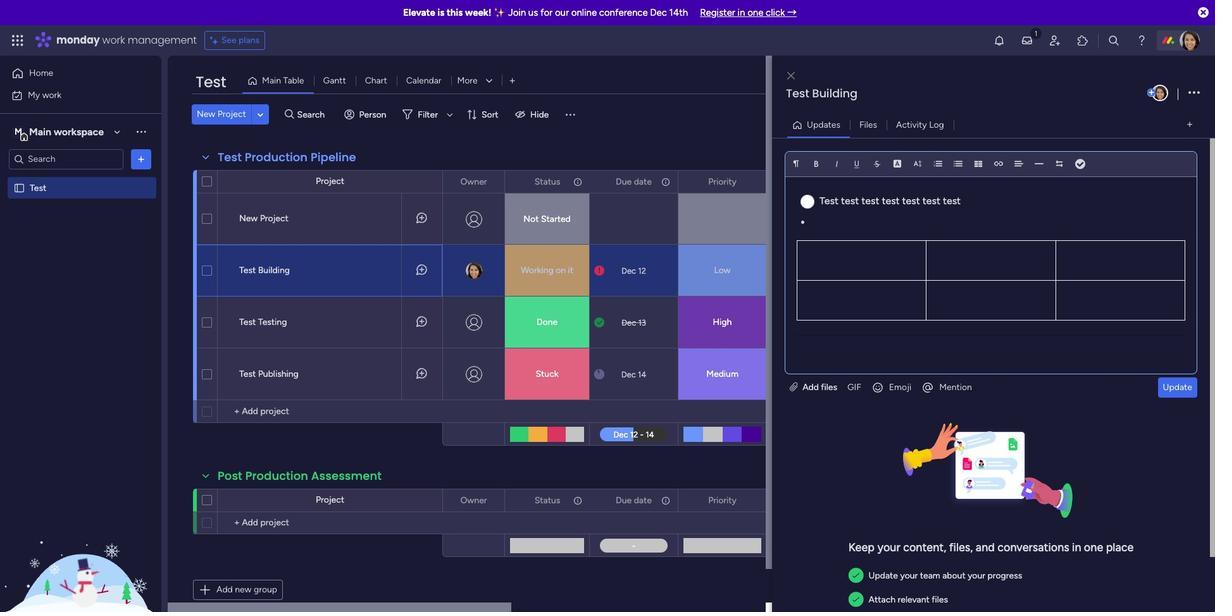 Task type: locate. For each thing, give the bounding box(es) containing it.
in left the place
[[1072, 541, 1081, 555]]

1 horizontal spatial test building
[[786, 85, 858, 101]]

0 vertical spatial main
[[262, 75, 281, 86]]

production for post
[[245, 468, 308, 484]]

1 horizontal spatial building
[[812, 85, 858, 101]]

1 horizontal spatial update
[[1163, 382, 1192, 393]]

main for main table
[[262, 75, 281, 86]]

dec 13
[[622, 318, 646, 328]]

project inside button
[[218, 109, 246, 120]]

2 priority field from the top
[[705, 494, 740, 508]]

2 date from the top
[[634, 495, 652, 506]]

priority
[[708, 176, 737, 187], [708, 495, 737, 506]]

options image
[[572, 171, 581, 193], [572, 490, 581, 512], [749, 490, 758, 512]]

0 vertical spatial + add project text field
[[224, 404, 327, 420]]

2 due date field from the top
[[613, 494, 655, 508]]

1 vertical spatial + add project text field
[[224, 516, 327, 531]]

building up the 'updates'
[[812, 85, 858, 101]]

0 horizontal spatial files
[[821, 382, 837, 393]]

2 status field from the top
[[531, 494, 564, 508]]

test﻿
[[943, 195, 961, 207]]

building inside field
[[812, 85, 858, 101]]

1 image
[[1030, 26, 1042, 40]]

0 vertical spatial status
[[535, 176, 560, 187]]

options image for test production pipeline
[[572, 171, 581, 193]]

your for content,
[[878, 541, 901, 555]]

week!
[[465, 7, 491, 18]]

building
[[812, 85, 858, 101], [258, 265, 290, 276]]

1 horizontal spatial files
[[932, 595, 948, 606]]

1 vertical spatial work
[[42, 90, 61, 100]]

test inside list box
[[30, 183, 46, 193]]

add for add new group
[[216, 585, 233, 596]]

v2 search image
[[285, 107, 294, 122]]

line image
[[1035, 159, 1044, 168]]

status field for pipeline
[[531, 175, 564, 189]]

one left click
[[748, 7, 764, 18]]

lottie animation image
[[0, 485, 161, 613]]

0 vertical spatial add
[[803, 382, 819, 393]]

12
[[638, 266, 646, 276]]

1 vertical spatial priority
[[708, 495, 737, 506]]

one left the place
[[1084, 541, 1103, 555]]

bold image
[[812, 159, 821, 168]]

in right register
[[738, 7, 745, 18]]

1 vertical spatial owner
[[460, 495, 487, 506]]

0 vertical spatial production
[[245, 149, 308, 165]]

1 vertical spatial new
[[239, 213, 258, 224]]

0 vertical spatial files
[[821, 382, 837, 393]]

table image
[[974, 159, 983, 168]]

management
[[128, 33, 197, 47]]

project left angle down icon
[[218, 109, 246, 120]]

assessment
[[311, 468, 382, 484]]

dec for dec 12
[[622, 266, 636, 276]]

1 vertical spatial owner field
[[457, 494, 490, 508]]

building up testing
[[258, 265, 290, 276]]

home button
[[8, 63, 136, 84]]

owner
[[460, 176, 487, 187], [460, 495, 487, 506]]

test list box
[[0, 175, 161, 370]]

1 vertical spatial status field
[[531, 494, 564, 508]]

relevant
[[898, 595, 930, 606]]

main inside 'main table' button
[[262, 75, 281, 86]]

Owner field
[[457, 175, 490, 189], [457, 494, 490, 508]]

person
[[359, 109, 386, 120]]

1 horizontal spatial james peterson image
[[1180, 30, 1200, 51]]

test left test﻿ on the right of the page
[[923, 195, 941, 207]]

workspace image
[[12, 125, 25, 139]]

align image
[[1015, 159, 1023, 168]]

Status field
[[531, 175, 564, 189], [531, 494, 564, 508]]

monday
[[56, 33, 100, 47]]

production for test
[[245, 149, 308, 165]]

keep your content, files, and conversations in one place
[[849, 541, 1134, 555]]

0 vertical spatial building
[[812, 85, 858, 101]]

0 vertical spatial priority
[[708, 176, 737, 187]]

my work
[[28, 90, 61, 100]]

your for team
[[900, 571, 918, 581]]

0 horizontal spatial work
[[42, 90, 61, 100]]

4 test from the left
[[902, 195, 920, 207]]

1 vertical spatial james peterson image
[[1152, 85, 1168, 101]]

new project
[[197, 109, 246, 120], [239, 213, 289, 224]]

your right the about
[[968, 571, 986, 581]]

1 due date field from the top
[[613, 175, 655, 189]]

14
[[638, 370, 646, 379]]

high
[[713, 317, 732, 328]]

new
[[235, 585, 252, 596]]

13
[[638, 318, 646, 328]]

0 vertical spatial new
[[197, 109, 215, 120]]

test down the new project button
[[218, 149, 242, 165]]

test building up the 'updates'
[[786, 85, 858, 101]]

test down the strikethrough image
[[862, 195, 879, 207]]

work inside button
[[42, 90, 61, 100]]

updates
[[807, 119, 841, 130]]

0 vertical spatial one
[[748, 7, 764, 18]]

1 vertical spatial date
[[634, 495, 652, 506]]

2 owner from the top
[[460, 495, 487, 506]]

work for monday
[[102, 33, 125, 47]]

2 due from the top
[[616, 495, 632, 506]]

one
[[748, 7, 764, 18], [1084, 541, 1103, 555]]

main left table
[[262, 75, 281, 86]]

Search in workspace field
[[27, 152, 106, 166]]

1 horizontal spatial new
[[239, 213, 258, 224]]

options image
[[1189, 84, 1200, 102], [135, 153, 147, 166], [487, 171, 496, 193], [660, 171, 669, 193], [487, 490, 496, 512], [660, 490, 669, 512]]

add for add files
[[803, 382, 819, 393]]

1 vertical spatial due date field
[[613, 494, 655, 508]]

gantt button
[[314, 71, 356, 91]]

test
[[196, 72, 226, 92], [786, 85, 809, 101], [218, 149, 242, 165], [30, 183, 46, 193], [239, 265, 256, 276], [239, 317, 256, 328], [239, 369, 256, 380]]

+ add project text field down publishing
[[224, 404, 327, 420]]

files left gif
[[821, 382, 837, 393]]

1 vertical spatial due
[[616, 495, 632, 506]]

0 horizontal spatial main
[[29, 126, 51, 138]]

update button
[[1158, 378, 1198, 398]]

status field for assessment
[[531, 494, 564, 508]]

0 vertical spatial date
[[634, 176, 652, 187]]

1 horizontal spatial work
[[102, 33, 125, 47]]

underline image
[[853, 159, 861, 168]]

0 vertical spatial test building
[[786, 85, 858, 101]]

1 status field from the top
[[531, 175, 564, 189]]

james peterson image
[[1180, 30, 1200, 51], [1152, 85, 1168, 101]]

project down assessment
[[316, 495, 344, 506]]

1 vertical spatial update
[[869, 571, 898, 581]]

0 vertical spatial in
[[738, 7, 745, 18]]

+ Add project text field
[[224, 404, 327, 420], [224, 516, 327, 531]]

test left publishing
[[239, 369, 256, 380]]

link image
[[994, 159, 1003, 168]]

select product image
[[11, 34, 24, 47]]

✨
[[494, 7, 506, 18]]

1 vertical spatial due date
[[616, 495, 652, 506]]

1 vertical spatial status
[[535, 495, 560, 506]]

add
[[803, 382, 819, 393], [216, 585, 233, 596]]

0 horizontal spatial test building
[[239, 265, 290, 276]]

test publishing
[[239, 369, 299, 380]]

post production assessment
[[218, 468, 382, 484]]

sort button
[[461, 104, 506, 125]]

new inside button
[[197, 109, 215, 120]]

date for first due date field from the bottom of the page
[[634, 495, 652, 506]]

1 status from the top
[[535, 176, 560, 187]]

Due date field
[[613, 175, 655, 189], [613, 494, 655, 508]]

work for my
[[42, 90, 61, 100]]

post
[[218, 468, 242, 484]]

conversations
[[998, 541, 1069, 555]]

due date
[[616, 176, 652, 187], [616, 495, 652, 506]]

test building up test testing
[[239, 265, 290, 276]]

dec left 14
[[621, 370, 636, 379]]

1 date from the top
[[634, 176, 652, 187]]

new
[[197, 109, 215, 120], [239, 213, 258, 224]]

0 vertical spatial priority field
[[705, 175, 740, 189]]

log
[[929, 119, 944, 130]]

1 vertical spatial one
[[1084, 541, 1103, 555]]

status
[[535, 176, 560, 187], [535, 495, 560, 506]]

add right dapulse attachment image
[[803, 382, 819, 393]]

0 vertical spatial due date field
[[613, 175, 655, 189]]

production inside field
[[245, 468, 308, 484]]

0 vertical spatial owner
[[460, 176, 487, 187]]

0 vertical spatial new project
[[197, 109, 246, 120]]

mention
[[939, 382, 972, 393]]

calendar
[[406, 75, 442, 86]]

activity log button
[[887, 115, 954, 135]]

not started
[[524, 214, 571, 225]]

2 due date from the top
[[616, 495, 652, 506]]

column information image
[[661, 177, 671, 187], [573, 496, 583, 506], [661, 496, 671, 506]]

chart button
[[356, 71, 397, 91]]

plans
[[239, 35, 260, 46]]

0 horizontal spatial update
[[869, 571, 898, 581]]

0 horizontal spatial building
[[258, 265, 290, 276]]

update for update your team about your progress
[[869, 571, 898, 581]]

0 vertical spatial work
[[102, 33, 125, 47]]

options image for post production assessment
[[572, 490, 581, 512]]

m
[[15, 126, 22, 137]]

dec left 12
[[622, 266, 636, 276]]

files
[[821, 382, 837, 393], [932, 595, 948, 606]]

1 horizontal spatial add
[[803, 382, 819, 393]]

0 vertical spatial due date
[[616, 176, 652, 187]]

test down size "image"
[[902, 195, 920, 207]]

work right monday
[[102, 33, 125, 47]]

test down text color icon at the right top of the page
[[882, 195, 900, 207]]

main
[[262, 75, 281, 86], [29, 126, 51, 138]]

due
[[616, 176, 632, 187], [616, 495, 632, 506]]

5 test from the left
[[923, 195, 941, 207]]

0 vertical spatial owner field
[[457, 175, 490, 189]]

2 + add project text field from the top
[[224, 516, 327, 531]]

close image
[[787, 71, 795, 81]]

→
[[787, 7, 797, 18]]

add inside button
[[216, 585, 233, 596]]

1 due date from the top
[[616, 176, 652, 187]]

2 test from the left
[[862, 195, 879, 207]]

main inside workspace selection element
[[29, 126, 51, 138]]

1 horizontal spatial in
[[1072, 541, 1081, 555]]

1 horizontal spatial main
[[262, 75, 281, 86]]

column information image for first due date field
[[661, 177, 671, 187]]

activity log
[[896, 119, 944, 130]]

add view image
[[510, 76, 515, 86]]

project down test production pipeline "field"
[[260, 213, 289, 224]]

publishing
[[258, 369, 299, 380]]

work
[[102, 33, 125, 47], [42, 90, 61, 100]]

about
[[943, 571, 966, 581]]

dec 12
[[622, 266, 646, 276]]

column information image
[[573, 177, 583, 187]]

new project button
[[192, 104, 251, 125]]

1 vertical spatial add
[[216, 585, 233, 596]]

dec left the 13
[[622, 318, 636, 328]]

0 horizontal spatial add
[[216, 585, 233, 596]]

production inside "field"
[[245, 149, 308, 165]]

is
[[438, 7, 444, 18]]

add left new
[[216, 585, 233, 596]]

+ add project text field down post production assessment field
[[224, 516, 327, 531]]

update
[[1163, 382, 1192, 393], [869, 571, 898, 581]]

public board image
[[13, 182, 25, 194]]

test building
[[786, 85, 858, 101], [239, 265, 290, 276]]

in
[[738, 7, 745, 18], [1072, 541, 1081, 555]]

test right public board icon
[[30, 183, 46, 193]]

production right post
[[245, 468, 308, 484]]

activity
[[896, 119, 927, 130]]

Priority field
[[705, 175, 740, 189], [705, 494, 740, 508]]

testing
[[258, 317, 287, 328]]

1 vertical spatial production
[[245, 468, 308, 484]]

option
[[0, 177, 161, 179]]

0 vertical spatial status field
[[531, 175, 564, 189]]

1 due from the top
[[616, 176, 632, 187]]

1 vertical spatial main
[[29, 126, 51, 138]]

dapulse attachment image
[[790, 382, 798, 393]]

add new group
[[216, 585, 277, 596]]

work right the my
[[42, 90, 61, 100]]

0 horizontal spatial in
[[738, 7, 745, 18]]

size image
[[913, 159, 922, 168]]

1 owner field from the top
[[457, 175, 490, 189]]

your right keep
[[878, 541, 901, 555]]

your left the team
[[900, 571, 918, 581]]

test production pipeline
[[218, 149, 356, 165]]

1 horizontal spatial one
[[1084, 541, 1103, 555]]

﻿test
[[820, 195, 839, 207]]

test building inside field
[[786, 85, 858, 101]]

test right ﻿test
[[841, 195, 859, 207]]

1 priority field from the top
[[705, 175, 740, 189]]

update inside 'button'
[[1163, 382, 1192, 393]]

production down v2 search image
[[245, 149, 308, 165]]

0 vertical spatial update
[[1163, 382, 1192, 393]]

1 vertical spatial priority field
[[705, 494, 740, 508]]

emoji button
[[866, 378, 917, 398]]

italic image
[[832, 159, 841, 168]]

files,
[[949, 541, 973, 555]]

0 horizontal spatial new
[[197, 109, 215, 120]]

this
[[447, 7, 463, 18]]

main right "workspace" "image"
[[29, 126, 51, 138]]

update for update
[[1163, 382, 1192, 393]]

2 status from the top
[[535, 495, 560, 506]]

﻿test test test test test test test﻿
[[820, 195, 961, 207]]

0 vertical spatial due
[[616, 176, 632, 187]]

dec for dec 14
[[621, 370, 636, 379]]

files down 'update your team about your progress' on the bottom
[[932, 595, 948, 606]]



Task type: vqa. For each thing, say whether or not it's contained in the screenshot.
right one
yes



Task type: describe. For each thing, give the bounding box(es) containing it.
new project inside button
[[197, 109, 246, 120]]

menu image
[[564, 108, 577, 121]]

keep
[[849, 541, 875, 555]]

started
[[541, 214, 571, 225]]

1 vertical spatial building
[[258, 265, 290, 276]]

dec for dec 13
[[622, 318, 636, 328]]

1 vertical spatial files
[[932, 595, 948, 606]]

1 test from the left
[[841, 195, 859, 207]]

status for post production assessment
[[535, 495, 560, 506]]

conference
[[599, 7, 648, 18]]

1 vertical spatial in
[[1072, 541, 1081, 555]]

dec 14
[[621, 370, 646, 379]]

main workspace
[[29, 126, 104, 138]]

mention button
[[917, 378, 977, 398]]

Test Production Pipeline field
[[215, 149, 359, 166]]

group
[[254, 585, 277, 596]]

register in one click →
[[700, 7, 797, 18]]

online
[[571, 7, 597, 18]]

14th
[[669, 7, 688, 18]]

&bull; bullets image
[[954, 159, 963, 168]]

checklist image
[[1075, 160, 1085, 169]]

us
[[528, 7, 538, 18]]

inbox image
[[1021, 34, 1034, 47]]

test testing
[[239, 317, 287, 328]]

0 vertical spatial james peterson image
[[1180, 30, 1200, 51]]

place
[[1106, 541, 1134, 555]]

gif
[[848, 382, 861, 393]]

dapulse addbtn image
[[1148, 89, 1156, 97]]

more button
[[451, 71, 502, 91]]

1 vertical spatial test building
[[239, 265, 290, 276]]

hide
[[530, 109, 549, 120]]

text color image
[[893, 159, 902, 168]]

main table
[[262, 75, 304, 86]]

project down the pipeline
[[316, 176, 344, 187]]

see plans
[[221, 35, 260, 46]]

dec left 14th
[[650, 7, 667, 18]]

due for first due date field
[[616, 176, 632, 187]]

it
[[568, 265, 573, 276]]

due date for first due date field from the bottom of the page
[[616, 495, 652, 506]]

working on it
[[521, 265, 573, 276]]

1 owner from the top
[[460, 176, 487, 187]]

filter
[[418, 109, 438, 120]]

attach
[[869, 595, 896, 606]]

test left testing
[[239, 317, 256, 328]]

for
[[540, 7, 553, 18]]

test up test testing
[[239, 265, 256, 276]]

column information image for assessment the status field
[[573, 496, 583, 506]]

test inside "field"
[[218, 149, 242, 165]]

done
[[537, 317, 558, 328]]

0 horizontal spatial one
[[748, 7, 764, 18]]

my work button
[[8, 85, 136, 105]]

filter button
[[398, 104, 458, 125]]

table
[[283, 75, 304, 86]]

gantt
[[323, 75, 346, 86]]

invite members image
[[1049, 34, 1061, 47]]

1 priority from the top
[[708, 176, 737, 187]]

add files
[[800, 382, 837, 393]]

1 vertical spatial new project
[[239, 213, 289, 224]]

pipeline
[[311, 149, 356, 165]]

calendar button
[[397, 71, 451, 91]]

click
[[766, 7, 785, 18]]

working
[[521, 265, 554, 276]]

join
[[508, 7, 526, 18]]

help image
[[1135, 34, 1148, 47]]

1 + add project text field from the top
[[224, 404, 327, 420]]

format image
[[792, 159, 801, 168]]

files button
[[850, 115, 887, 135]]

Search field
[[294, 106, 332, 123]]

on
[[556, 265, 566, 276]]

hide button
[[510, 104, 557, 125]]

files
[[859, 119, 877, 130]]

workspace options image
[[135, 125, 147, 138]]

not
[[524, 214, 539, 225]]

home
[[29, 68, 53, 78]]

medium
[[706, 369, 739, 380]]

see plans button
[[204, 31, 265, 50]]

strikethrough image
[[873, 159, 882, 168]]

progress
[[988, 571, 1022, 581]]

emoji
[[889, 382, 912, 393]]

team
[[920, 571, 940, 581]]

apps image
[[1077, 34, 1089, 47]]

2 priority from the top
[[708, 495, 737, 506]]

main for main workspace
[[29, 126, 51, 138]]

rtl ltr image
[[1055, 159, 1064, 168]]

due date for first due date field
[[616, 176, 652, 187]]

updates button
[[787, 115, 850, 135]]

due for first due date field from the bottom of the page
[[616, 495, 632, 506]]

date for first due date field
[[634, 176, 652, 187]]

stuck
[[536, 369, 559, 380]]

v2 done deadline image
[[594, 317, 604, 329]]

angle down image
[[257, 110, 263, 119]]

0 horizontal spatial james peterson image
[[1152, 85, 1168, 101]]

monday work management
[[56, 33, 197, 47]]

notifications image
[[993, 34, 1006, 47]]

lottie animation element
[[0, 485, 161, 613]]

v2 overdue deadline image
[[594, 265, 604, 277]]

test down 'close' image
[[786, 85, 809, 101]]

content,
[[903, 541, 947, 555]]

attach relevant files
[[869, 595, 948, 606]]

Test Building field
[[783, 85, 1145, 102]]

low
[[714, 265, 731, 276]]

2 owner field from the top
[[457, 494, 490, 508]]

column information image for first due date field from the bottom of the page
[[661, 496, 671, 506]]

workspace selection element
[[12, 124, 106, 141]]

gif button
[[842, 378, 866, 398]]

my
[[28, 90, 40, 100]]

register
[[700, 7, 735, 18]]

add view image
[[1187, 120, 1193, 130]]

3 test from the left
[[882, 195, 900, 207]]

status for test production pipeline
[[535, 176, 560, 187]]

more
[[457, 75, 478, 86]]

update your team about your progress
[[869, 571, 1022, 581]]

test up the new project button
[[196, 72, 226, 92]]

arrow down image
[[442, 107, 458, 122]]

chart
[[365, 75, 387, 86]]

elevate is this week! ✨ join us for our online conference dec 14th
[[403, 7, 688, 18]]

person button
[[339, 104, 394, 125]]

see
[[221, 35, 236, 46]]

sort
[[482, 109, 499, 120]]

workspace
[[54, 126, 104, 138]]

our
[[555, 7, 569, 18]]

1. numbers image
[[934, 159, 942, 168]]

Post Production Assessment field
[[215, 468, 385, 485]]

search everything image
[[1108, 34, 1120, 47]]

Test field
[[192, 72, 229, 93]]



